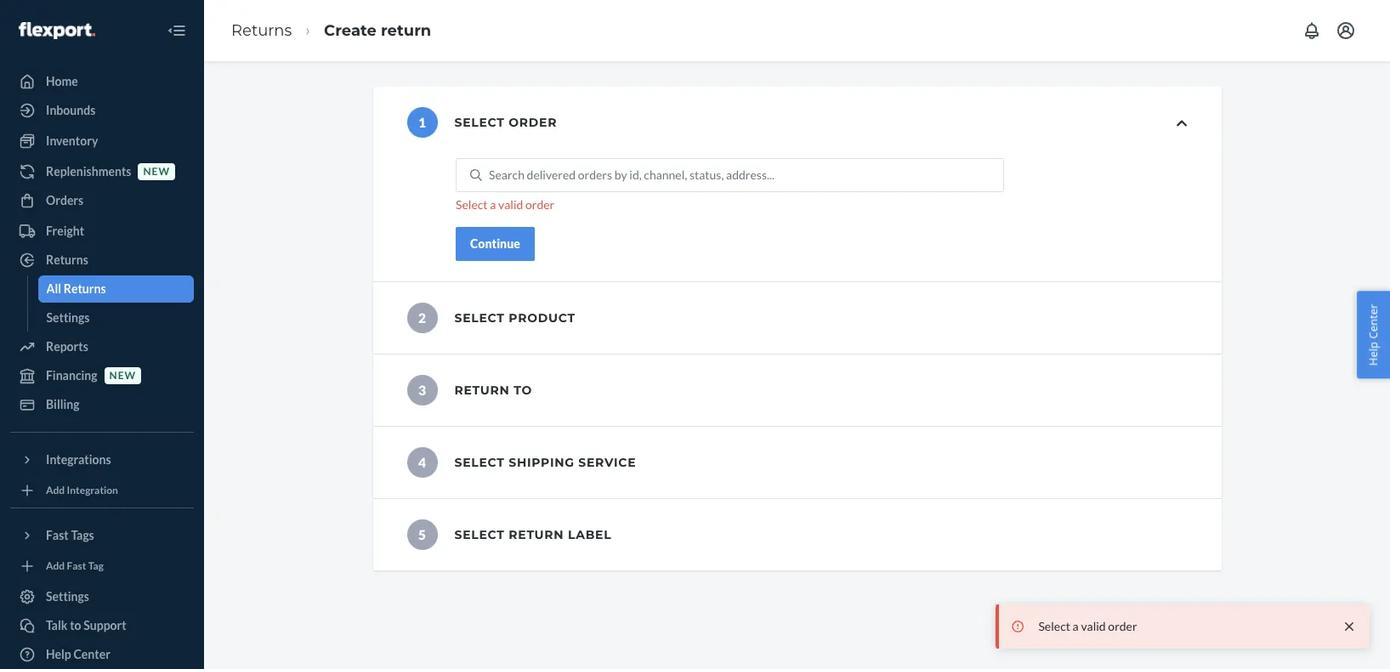 Task type: describe. For each thing, give the bounding box(es) containing it.
billing
[[46, 397, 80, 412]]

all
[[46, 281, 61, 296]]

reports link
[[10, 333, 194, 361]]

status,
[[690, 168, 724, 182]]

orders
[[46, 193, 84, 207]]

returns inside breadcrumbs navigation
[[231, 21, 292, 40]]

1 vertical spatial center
[[74, 647, 110, 662]]

1 vertical spatial settings link
[[10, 583, 194, 611]]

inbounds
[[46, 103, 96, 117]]

select for 4
[[455, 455, 505, 470]]

freight link
[[10, 218, 194, 245]]

new for financing
[[109, 369, 136, 382]]

add integration link
[[10, 480, 194, 501]]

0 vertical spatial settings link
[[38, 304, 194, 332]]

all returns
[[46, 281, 106, 296]]

help center button
[[1358, 291, 1390, 378]]

fast inside dropdown button
[[46, 528, 69, 543]]

fast tags button
[[10, 522, 194, 549]]

inventory
[[46, 134, 98, 148]]

select shipping service
[[455, 455, 636, 470]]

orders link
[[10, 187, 194, 214]]

product
[[509, 310, 576, 326]]

search
[[489, 168, 525, 182]]

0 horizontal spatial valid
[[498, 197, 523, 212]]

integrations
[[46, 452, 111, 467]]

label
[[568, 527, 612, 543]]

0 horizontal spatial a
[[490, 197, 496, 212]]

1 horizontal spatial valid
[[1081, 619, 1106, 634]]

0 horizontal spatial select a valid order
[[456, 197, 555, 212]]

orders
[[578, 168, 612, 182]]

new for replenishments
[[143, 165, 170, 178]]

delivered
[[527, 168, 576, 182]]

create return link
[[324, 21, 431, 40]]

create return
[[324, 21, 431, 40]]

id,
[[630, 168, 642, 182]]

return to
[[455, 383, 532, 398]]

talk to support
[[46, 618, 126, 633]]

breadcrumbs navigation
[[218, 6, 445, 56]]

billing link
[[10, 391, 194, 418]]

1 vertical spatial fast
[[67, 560, 86, 573]]

shipping
[[509, 455, 575, 470]]

home
[[46, 74, 78, 88]]

help inside button
[[1366, 341, 1381, 366]]

close toast image
[[1341, 618, 1358, 635]]

inbounds link
[[10, 97, 194, 124]]

close navigation image
[[167, 20, 187, 41]]

2 vertical spatial order
[[1108, 619, 1137, 634]]

select for 1
[[455, 115, 505, 130]]

1 vertical spatial a
[[1073, 619, 1079, 634]]

address...
[[726, 168, 775, 182]]

freight
[[46, 224, 84, 238]]

1 vertical spatial returns
[[46, 253, 88, 267]]

4
[[418, 455, 426, 470]]

select for 5
[[455, 527, 505, 543]]

fast tags
[[46, 528, 94, 543]]

search delivered orders by id, channel, status, address...
[[489, 168, 775, 182]]

1 vertical spatial help center
[[46, 647, 110, 662]]



Task type: vqa. For each thing, say whether or not it's contained in the screenshot.
the top the return
yes



Task type: locate. For each thing, give the bounding box(es) containing it.
1 vertical spatial return
[[509, 527, 564, 543]]

return
[[381, 21, 431, 40], [509, 527, 564, 543]]

select return label
[[455, 527, 612, 543]]

0 horizontal spatial help center
[[46, 647, 110, 662]]

talk
[[46, 618, 68, 633]]

return
[[455, 383, 510, 398]]

1 add from the top
[[46, 484, 65, 497]]

chevron up image
[[1177, 117, 1188, 129]]

add for add fast tag
[[46, 560, 65, 573]]

0 vertical spatial new
[[143, 165, 170, 178]]

returns right all
[[64, 281, 106, 296]]

add fast tag link
[[10, 556, 194, 577]]

settings
[[46, 310, 90, 325], [46, 589, 89, 604]]

returns link right close navigation icon
[[231, 21, 292, 40]]

replenishments
[[46, 164, 131, 179]]

0 vertical spatial a
[[490, 197, 496, 212]]

service
[[579, 455, 636, 470]]

support
[[84, 618, 126, 633]]

settings link
[[38, 304, 194, 332], [10, 583, 194, 611]]

0 horizontal spatial new
[[109, 369, 136, 382]]

2 add from the top
[[46, 560, 65, 573]]

fast left tags
[[46, 528, 69, 543]]

returns inside "link"
[[64, 281, 106, 296]]

0 vertical spatial help
[[1366, 341, 1381, 366]]

by
[[615, 168, 627, 182]]

returns link
[[231, 21, 292, 40], [10, 247, 194, 274]]

1 vertical spatial valid
[[1081, 619, 1106, 634]]

search image
[[470, 169, 482, 181]]

open account menu image
[[1336, 20, 1356, 41]]

0 vertical spatial returns link
[[231, 21, 292, 40]]

select
[[455, 115, 505, 130], [456, 197, 488, 212], [455, 310, 505, 326], [455, 455, 505, 470], [455, 527, 505, 543], [1039, 619, 1071, 634]]

0 vertical spatial add
[[46, 484, 65, 497]]

1 vertical spatial to
[[70, 618, 81, 633]]

0 vertical spatial center
[[1366, 304, 1381, 339]]

0 vertical spatial select a valid order
[[456, 197, 555, 212]]

reports
[[46, 339, 88, 354]]

1 settings from the top
[[46, 310, 90, 325]]

return left label
[[509, 527, 564, 543]]

fast left tag
[[67, 560, 86, 573]]

return right the create at the top left of the page
[[381, 21, 431, 40]]

0 vertical spatial return
[[381, 21, 431, 40]]

3
[[418, 383, 426, 398]]

add for add integration
[[46, 484, 65, 497]]

flexport logo image
[[19, 22, 95, 39]]

2 settings from the top
[[46, 589, 89, 604]]

0 vertical spatial returns
[[231, 21, 292, 40]]

1 vertical spatial select a valid order
[[1039, 619, 1137, 634]]

return for select
[[509, 527, 564, 543]]

add down fast tags
[[46, 560, 65, 573]]

1 horizontal spatial returns link
[[231, 21, 292, 40]]

add fast tag
[[46, 560, 104, 573]]

all returns link
[[38, 276, 194, 303]]

help
[[1366, 341, 1381, 366], [46, 647, 71, 662]]

fast
[[46, 528, 69, 543], [67, 560, 86, 573]]

1
[[418, 115, 426, 130]]

to
[[514, 383, 532, 398], [70, 618, 81, 633]]

home link
[[10, 68, 194, 95]]

help center inside button
[[1366, 304, 1381, 366]]

order
[[509, 115, 557, 130], [526, 197, 555, 212], [1108, 619, 1137, 634]]

new up orders link
[[143, 165, 170, 178]]

1 vertical spatial returns link
[[10, 247, 194, 274]]

5
[[418, 527, 426, 542]]

add left integration
[[46, 484, 65, 497]]

0 vertical spatial order
[[509, 115, 557, 130]]

1 horizontal spatial new
[[143, 165, 170, 178]]

add integration
[[46, 484, 118, 497]]

to right return
[[514, 383, 532, 398]]

financing
[[46, 368, 97, 383]]

0 horizontal spatial returns link
[[10, 247, 194, 274]]

help center
[[1366, 304, 1381, 366], [46, 647, 110, 662]]

settings link up support
[[10, 583, 194, 611]]

1 vertical spatial help
[[46, 647, 71, 662]]

settings up reports
[[46, 310, 90, 325]]

1 vertical spatial new
[[109, 369, 136, 382]]

1 horizontal spatial a
[[1073, 619, 1079, 634]]

continue
[[470, 236, 520, 251]]

1 horizontal spatial center
[[1366, 304, 1381, 339]]

add
[[46, 484, 65, 497], [46, 560, 65, 573]]

1 horizontal spatial help
[[1366, 341, 1381, 366]]

2
[[418, 310, 426, 326]]

1 horizontal spatial select a valid order
[[1039, 619, 1137, 634]]

to for return
[[514, 383, 532, 398]]

channel,
[[644, 168, 687, 182]]

new
[[143, 165, 170, 178], [109, 369, 136, 382]]

select a valid order
[[456, 197, 555, 212], [1039, 619, 1137, 634]]

tag
[[88, 560, 104, 573]]

to for talk
[[70, 618, 81, 633]]

valid
[[498, 197, 523, 212], [1081, 619, 1106, 634]]

new down reports "link" at the left of page
[[109, 369, 136, 382]]

return for create
[[381, 21, 431, 40]]

settings up talk
[[46, 589, 89, 604]]

tags
[[71, 528, 94, 543]]

talk to support button
[[10, 612, 194, 639]]

integration
[[67, 484, 118, 497]]

to inside 'button'
[[70, 618, 81, 633]]

returns link down freight link
[[10, 247, 194, 274]]

help center link
[[10, 641, 194, 668]]

0 horizontal spatial help
[[46, 647, 71, 662]]

center inside button
[[1366, 304, 1381, 339]]

1 vertical spatial add
[[46, 560, 65, 573]]

0 vertical spatial help center
[[1366, 304, 1381, 366]]

select order
[[455, 115, 557, 130]]

returns right close navigation icon
[[231, 21, 292, 40]]

0 vertical spatial to
[[514, 383, 532, 398]]

integrations button
[[10, 446, 194, 474]]

0 horizontal spatial to
[[70, 618, 81, 633]]

1 vertical spatial order
[[526, 197, 555, 212]]

0 horizontal spatial return
[[381, 21, 431, 40]]

returns
[[231, 21, 292, 40], [46, 253, 88, 267], [64, 281, 106, 296]]

0 horizontal spatial center
[[74, 647, 110, 662]]

1 horizontal spatial help center
[[1366, 304, 1381, 366]]

a
[[490, 197, 496, 212], [1073, 619, 1079, 634]]

continue button
[[456, 227, 535, 261]]

0 vertical spatial fast
[[46, 528, 69, 543]]

to right talk
[[70, 618, 81, 633]]

return inside breadcrumbs navigation
[[381, 21, 431, 40]]

center
[[1366, 304, 1381, 339], [74, 647, 110, 662]]

inventory link
[[10, 128, 194, 155]]

2 vertical spatial returns
[[64, 281, 106, 296]]

0 vertical spatial valid
[[498, 197, 523, 212]]

select for 2
[[455, 310, 505, 326]]

settings link down all returns "link"
[[38, 304, 194, 332]]

create
[[324, 21, 377, 40]]

1 vertical spatial settings
[[46, 589, 89, 604]]

open notifications image
[[1302, 20, 1322, 41]]

1 horizontal spatial return
[[509, 527, 564, 543]]

returns down "freight" at the left of page
[[46, 253, 88, 267]]

select product
[[455, 310, 576, 326]]

1 horizontal spatial to
[[514, 383, 532, 398]]

0 vertical spatial settings
[[46, 310, 90, 325]]



